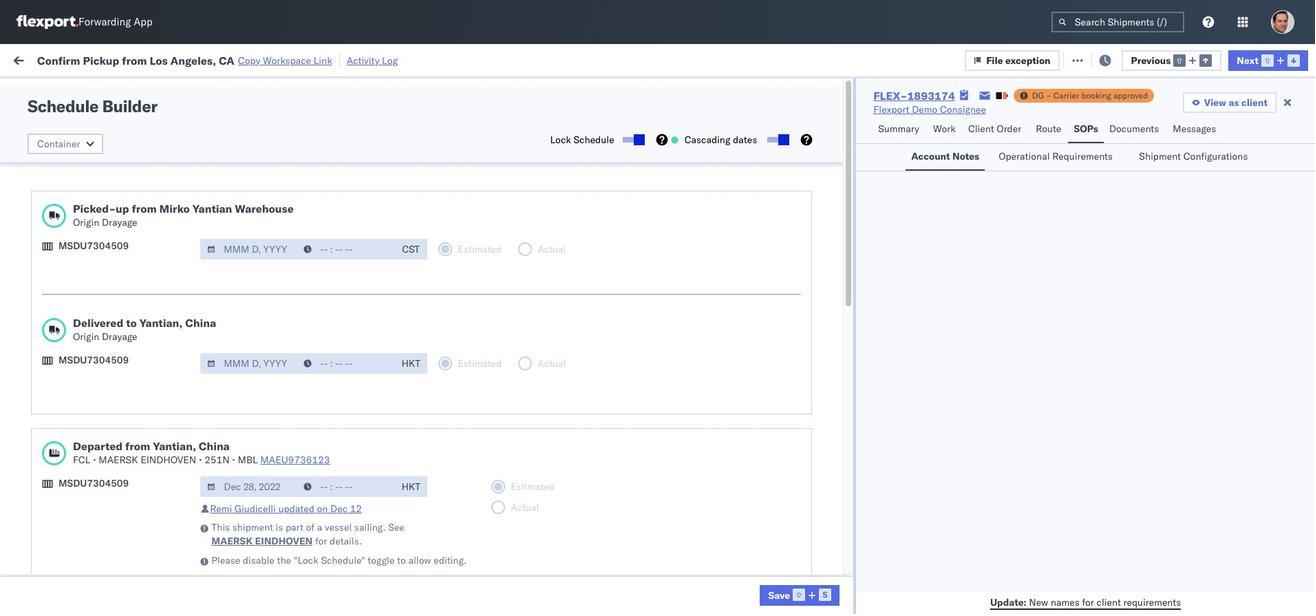 Task type: vqa. For each thing, say whether or not it's contained in the screenshot.
AM
yes



Task type: describe. For each thing, give the bounding box(es) containing it.
drayage inside delivered to yantian, china origin drayage
[[102, 330, 137, 343]]

save
[[769, 589, 791, 601]]

4 karl from the top
[[749, 515, 766, 527]]

3 2130387 from the top
[[827, 484, 869, 497]]

test123456 for gaurav
[[985, 121, 1043, 133]]

2 flex-1846748 from the top
[[797, 151, 869, 164]]

760 at risk
[[254, 53, 301, 66]]

clearance inside button
[[107, 241, 151, 254]]

msdu7304509 for delivered to yantian, china
[[59, 354, 129, 366]]

gvcu5265864
[[891, 575, 959, 587]]

feb
[[302, 575, 319, 588]]

schedule delivery appointment for 1st schedule delivery appointment link from the bottom
[[32, 514, 169, 526]]

test123456 for omkar
[[985, 151, 1043, 164]]

-- : -- -- text field for hkt
[[297, 476, 395, 497]]

2 schedule pickup from los angeles, ca button from the top
[[32, 150, 201, 165]]

2 karl from the top
[[749, 424, 766, 436]]

10 resize handle column header from the left
[[1237, 107, 1254, 614]]

3 resize handle column header from the left
[[419, 107, 435, 614]]

3 ocean fcl from the top
[[442, 242, 491, 254]]

sops
[[1074, 123, 1099, 135]]

copy workspace link button
[[238, 54, 332, 66]]

30, for schedule pickup from rotterdam, netherlands
[[314, 545, 329, 557]]

account notes button
[[906, 144, 985, 171]]

lock schedule
[[550, 134, 615, 146]]

4, for schedule pickup from los angeles, ca
[[324, 212, 333, 224]]

1 schedule pickup from rotterdam, netherlands button from the top
[[32, 416, 206, 444]]

numbers for container numbers
[[891, 118, 925, 128]]

1 1846748 from the top
[[827, 121, 869, 133]]

1 upload customs clearance documents link from the top
[[32, 241, 203, 254]]

gaurav jawla
[[1166, 121, 1224, 133]]

schedule pickup from los angeles, ca link for 1st schedule pickup from los angeles, ca button from the top
[[32, 119, 201, 133]]

1 horizontal spatial file
[[1080, 53, 1097, 66]]

builder
[[102, 96, 157, 116]]

8 ocean fcl from the top
[[442, 545, 491, 557]]

is
[[276, 521, 283, 534]]

4 integration test account - karl lagerfeld from the top
[[631, 515, 810, 527]]

drayage inside picked-up from mirko yantian warehouse origin drayage
[[102, 216, 137, 229]]

from inside confirm pickup from rotterdam, netherlands
[[102, 568, 122, 580]]

upload inside button
[[32, 241, 63, 254]]

-- : -- -- text field for cst
[[297, 239, 395, 260]]

remi giudicelli updated on dec 12
[[210, 503, 362, 515]]

workitem button
[[8, 109, 210, 123]]

4 schedule delivery appointment link from the top
[[32, 513, 169, 527]]

24, for dec
[[318, 363, 333, 376]]

5 schedule pickup from los angeles, ca button from the top
[[32, 453, 201, 468]]

4 schedule delivery appointment button from the top
[[32, 513, 169, 528]]

china for departed from yantian, china
[[199, 439, 230, 453]]

2 schedule pickup from rotterdam, netherlands button from the top
[[32, 537, 206, 566]]

filtered by:
[[14, 84, 63, 97]]

hlxu6269489, for omkar savant
[[964, 151, 1035, 163]]

flex-2130384 for schedule delivery appointment
[[797, 515, 869, 527]]

action
[[1267, 53, 1298, 66]]

8 resize handle column header from the left
[[962, 107, 978, 614]]

nov for schedule pickup from los angeles, ca
[[303, 212, 321, 224]]

1 horizontal spatial exception
[[1099, 53, 1144, 66]]

3 integration test account - karl lagerfeld from the top
[[631, 484, 810, 497]]

am
[[256, 363, 272, 376]]

pdt, for schedule delivery appointment
[[279, 181, 301, 194]]

1 upload customs clearance documents from the top
[[32, 241, 203, 254]]

omkar savant
[[1166, 151, 1228, 164]]

flexport demo consignee link
[[874, 103, 987, 116]]

5 lagerfeld from the top
[[769, 545, 810, 557]]

confirm for confirm pickup from los angeles, ca copy workspace link
[[37, 53, 80, 67]]

carrier
[[1054, 90, 1080, 101]]

flex-1889466 for schedule delivery appointment
[[797, 303, 869, 315]]

update: new names for client requirements
[[991, 596, 1182, 608]]

schedule for third schedule delivery appointment button
[[32, 393, 72, 405]]

11:00 for 11:00 pm pst, feb 2, 2023
[[232, 575, 259, 588]]

maersk inside this shipment is part of a vessel sailing. see maersk eindhoven for details.
[[212, 535, 253, 547]]

2 netherlands from the top
[[32, 551, 86, 564]]

confirm pickup from los angeles, ca
[[32, 332, 196, 345]]

pickup for third schedule pickup from los angeles, ca button from the bottom of the page
[[75, 211, 105, 223]]

forwarding app link
[[17, 15, 153, 29]]

6:00
[[232, 363, 253, 376]]

2 integration from the top
[[631, 424, 678, 436]]

customs inside button
[[65, 241, 104, 254]]

3 flex-2130387 from the top
[[797, 484, 869, 497]]

1 • from the left
[[93, 454, 96, 466]]

schedule pickup from los angeles, ca for schedule pickup from los angeles, ca link corresponding to third schedule pickup from los angeles, ca button from the bottom of the page
[[32, 211, 201, 223]]

for inside this shipment is part of a vessel sailing. see maersk eindhoven for details.
[[315, 535, 327, 547]]

2 schedule delivery appointment button from the top
[[32, 301, 169, 316]]

: for status
[[100, 85, 102, 95]]

ceau7522281, hlxu6269489, hlxu8034992 for gaurav
[[891, 120, 1105, 133]]

schedule pickup from los angeles, ca for second schedule pickup from los angeles, ca button from the bottom of the page schedule pickup from los angeles, ca link
[[32, 272, 201, 284]]

5 1846748 from the top
[[827, 242, 869, 254]]

forwarding app
[[78, 15, 153, 29]]

mbl/mawb numbers
[[985, 112, 1070, 123]]

6 karl from the top
[[749, 575, 766, 588]]

1 vertical spatial dec
[[330, 503, 348, 515]]

to inside delivered to yantian, china origin drayage
[[126, 316, 137, 330]]

1 resize handle column header from the left
[[208, 107, 224, 614]]

3 1846748 from the top
[[827, 181, 869, 194]]

4 1846748 from the top
[[827, 212, 869, 224]]

1 vertical spatial rotterdam,
[[130, 537, 179, 550]]

batch
[[1238, 53, 1265, 66]]

as
[[1229, 96, 1240, 109]]

schedule pickup from los angeles, ca for schedule pickup from los angeles, ca link associated with 1st schedule pickup from los angeles, ca button from the top
[[32, 120, 201, 133]]

no
[[326, 85, 337, 95]]

6 lagerfeld from the top
[[769, 575, 810, 588]]

1889466 for schedule pickup from los angeles, ca
[[827, 272, 869, 285]]

0 horizontal spatial client
[[1097, 596, 1121, 608]]

ready
[[106, 85, 130, 95]]

2 resize handle column header from the left
[[368, 107, 385, 614]]

departed
[[73, 439, 123, 453]]

shipment configurations button
[[1134, 144, 1261, 171]]

maersk inside 'departed from yantian, china fcl • maersk eindhoven • 251n • mbl maeu9736123'
[[99, 454, 138, 466]]

summary
[[879, 123, 920, 135]]

ceau7522281, hlxu6269489, hlxu8034992 for omkar
[[891, 151, 1105, 163]]

dg
[[1033, 90, 1045, 101]]

route button
[[1031, 116, 1069, 143]]

status : ready for work, blocked, in progress
[[75, 85, 250, 95]]

origin inside picked-up from mirko yantian warehouse origin drayage
[[73, 216, 99, 229]]

28,
[[314, 484, 329, 497]]

remi
[[210, 503, 232, 515]]

msdu7304509 for departed from yantian, china
[[59, 477, 129, 490]]

notes
[[953, 150, 980, 162]]

11:59 for 1st schedule pickup from los angeles, ca button from the bottom of the page
[[232, 454, 259, 466]]

1 4, from the top
[[324, 151, 333, 164]]

copy
[[238, 54, 260, 66]]

6 ocean fcl from the top
[[442, 484, 491, 497]]

4, for schedule delivery appointment
[[324, 181, 333, 194]]

my
[[14, 50, 36, 69]]

3 schedule delivery appointment link from the top
[[32, 392, 169, 406]]

nov for upload customs clearance documents
[[302, 242, 320, 254]]

flex-1889466 for schedule pickup from los angeles, ca
[[797, 272, 869, 285]]

at
[[274, 53, 283, 66]]

nov for schedule delivery appointment
[[303, 181, 321, 194]]

booking
[[1082, 90, 1112, 101]]

los for 1st schedule pickup from los angeles, ca button from the top
[[130, 120, 145, 133]]

delivered to yantian, china origin drayage
[[73, 316, 216, 343]]

batch action button
[[1217, 49, 1307, 70]]

4 flex-1846748 from the top
[[797, 212, 869, 224]]

1 ocean fcl from the top
[[442, 151, 491, 164]]

ca for third schedule pickup from los angeles, ca button from the bottom of the page
[[188, 211, 201, 223]]

please disable the "lock schedule" toggle to allow editing.
[[212, 554, 467, 567]]

appointment for 1st schedule delivery appointment link from the bottom
[[113, 514, 169, 526]]

omkar
[[1166, 151, 1195, 164]]

schedule for second schedule pickup from rotterdam, netherlands button from the bottom of the page
[[32, 416, 72, 429]]

this shipment is part of a vessel sailing. see maersk eindhoven for details.
[[212, 521, 405, 547]]

my work
[[14, 50, 75, 69]]

confirm pickup from los angeles, ca button
[[32, 332, 196, 347]]

3 schedule pickup from los angeles, ca button from the top
[[32, 210, 201, 225]]

save button
[[760, 585, 840, 606]]

Search Work text field
[[852, 49, 1002, 70]]

schedule pickup from los angeles, ca link for third schedule pickup from los angeles, ca button from the bottom of the page
[[32, 210, 201, 224]]

for for update:
[[1083, 596, 1095, 608]]

container for container
[[37, 138, 80, 150]]

schedule pickup from los angeles, ca link for 1st schedule pickup from los angeles, ca button from the bottom of the page
[[32, 453, 201, 466]]

5 karl from the top
[[749, 545, 766, 557]]

1 pdt, from the top
[[279, 151, 301, 164]]

2 1846748 from the top
[[827, 151, 869, 164]]

1889466 for schedule delivery appointment
[[827, 303, 869, 315]]

: for snoozed
[[320, 85, 322, 95]]

0 horizontal spatial exception
[[1006, 54, 1051, 66]]

hlxu8034992 for gaurav
[[1037, 120, 1105, 133]]

3 mmm d, yyyy text field from the top
[[201, 476, 298, 497]]

ca for second schedule pickup from los angeles, ca button from the bottom of the page
[[188, 272, 201, 284]]

msdu7304509 for picked-up from mirko yantian warehouse
[[59, 240, 129, 252]]

7 resize handle column header from the left
[[868, 107, 884, 614]]

schedule for second schedule pickup from los angeles, ca button from the bottom of the page
[[32, 272, 72, 284]]

2130384 for schedule pickup from rotterdam, netherlands
[[827, 545, 869, 557]]

previous button
[[1122, 50, 1222, 71]]

container numbers button
[[884, 104, 965, 129]]

configurations
[[1184, 150, 1249, 162]]

2 ocean fcl from the top
[[442, 181, 491, 194]]

picked-
[[73, 202, 116, 215]]

schedule delivery appointment for 2nd schedule delivery appointment link from the bottom of the page
[[32, 393, 169, 405]]

next
[[1237, 54, 1259, 66]]

sailing.
[[354, 521, 386, 534]]

1662119
[[827, 454, 869, 466]]

schedule pickup from los angeles, ca for schedule pickup from los angeles, ca link associated with fourth schedule pickup from los angeles, ca button from the bottom of the page
[[32, 150, 201, 163]]

this
[[212, 521, 230, 534]]

maeu9736123 button
[[260, 454, 330, 466]]

appointment for 4th schedule delivery appointment link from the bottom of the page
[[113, 181, 169, 193]]

3 • from the left
[[232, 454, 235, 466]]

pickup for fourth schedule pickup from los angeles, ca button from the bottom of the page
[[75, 150, 105, 163]]

3 integration from the top
[[631, 484, 678, 497]]

1 integration from the top
[[631, 393, 678, 406]]

5:30 pm pst, jan 30, 2023 for schedule delivery appointment
[[232, 515, 355, 527]]

ceau7522281, for omkar
[[891, 151, 962, 163]]

pickup for second schedule pickup from rotterdam, netherlands button from the bottom of the page
[[75, 416, 105, 429]]

schedule pickup from rotterdam, netherlands link for second schedule pickup from rotterdam, netherlands button from the bottom of the page
[[32, 416, 206, 443]]

delivery for 6:00
[[69, 362, 105, 375]]

maeu9408431
[[985, 575, 1055, 588]]

angeles, inside confirm pickup from los angeles, ca link
[[142, 332, 180, 345]]

flex-1893174
[[874, 89, 956, 103]]

jawla
[[1200, 121, 1224, 133]]

2023 up details.
[[332, 515, 355, 527]]

lock
[[550, 134, 571, 146]]

activity log
[[347, 54, 398, 66]]

confirm delivery button
[[32, 362, 105, 377]]

2022 for from
[[335, 212, 359, 224]]

maeu9736123
[[260, 454, 330, 466]]

ca for 1st schedule pickup from los angeles, ca button from the top
[[188, 120, 201, 133]]

schedule"
[[321, 554, 365, 567]]

schedule for fourth schedule delivery appointment button from the bottom
[[32, 181, 72, 193]]

work
[[39, 50, 75, 69]]

jan left "23,"
[[297, 424, 312, 436]]

link
[[314, 54, 332, 66]]

confirm for confirm pickup from los angeles, ca
[[32, 332, 67, 345]]

schedule pickup from rotterdam, netherlands link for second schedule pickup from rotterdam, netherlands button
[[32, 537, 206, 564]]

1 schedule delivery appointment button from the top
[[32, 180, 169, 195]]

flex-1662119
[[797, 454, 869, 466]]

2 integration test account - karl lagerfeld from the top
[[631, 424, 810, 436]]

1 flex-1846748 from the top
[[797, 121, 869, 133]]

flex-2130384 for schedule pickup from rotterdam, netherlands
[[797, 545, 869, 557]]

2 upload customs clearance documents from the top
[[32, 484, 203, 496]]

pickup for second schedule pickup from rotterdam, netherlands button
[[75, 537, 105, 550]]

2023 up 12
[[338, 454, 361, 466]]

2 2130387 from the top
[[827, 424, 869, 436]]

pickup for confirm pickup from rotterdam, netherlands button
[[69, 568, 99, 580]]

delivery down 'confirm delivery' button
[[75, 393, 110, 405]]

2 customs from the top
[[65, 484, 104, 496]]

1 2130387 from the top
[[827, 393, 869, 406]]

2 • from the left
[[199, 454, 202, 466]]

1 horizontal spatial file exception
[[1080, 53, 1144, 66]]

fcl inside 'departed from yantian, china fcl • maersk eindhoven • 251n • mbl maeu9736123'
[[73, 454, 90, 466]]

schedule for 1st schedule pickup from los angeles, ca button from the top
[[32, 120, 72, 133]]

confirm delivery
[[32, 362, 105, 375]]

flexport. image
[[17, 15, 78, 29]]

confirm pickup from rotterdam, netherlands button
[[32, 567, 206, 596]]

5 integration test account - karl lagerfeld from the top
[[631, 545, 810, 557]]

-- : -- -- text field
[[297, 353, 395, 374]]

operational requirements button
[[994, 144, 1126, 171]]

4 1889466 from the top
[[827, 363, 869, 376]]

1 lagerfeld from the top
[[769, 393, 810, 406]]

part
[[286, 521, 304, 534]]

1 schedule delivery appointment link from the top
[[32, 180, 169, 194]]

route
[[1036, 123, 1062, 135]]

6 integration from the top
[[631, 575, 678, 588]]

rotterdam, for 8:30 pm pst, jan 23, 2023
[[130, 416, 179, 429]]

3 lagerfeld from the top
[[769, 484, 810, 497]]

1 horizontal spatial to
[[397, 554, 406, 567]]

11:00 for 11:00 pm pst, nov 8, 2022
[[232, 242, 259, 254]]

1 flex-2130387 from the top
[[797, 393, 869, 406]]

5:30 pm pst, jan 30, 2023 for schedule pickup from rotterdam, netherlands
[[232, 545, 355, 557]]

8:30 for 8:30 pm pst, jan 28, 2023
[[232, 484, 253, 497]]

snoozed
[[288, 85, 320, 95]]

1 karl from the top
[[749, 393, 766, 406]]

client order
[[969, 123, 1022, 135]]

from inside 'departed from yantian, china fcl • maersk eindhoven • 251n • mbl maeu9736123'
[[125, 439, 150, 453]]

6 integration test account - karl lagerfeld from the top
[[631, 575, 810, 588]]

1 horizontal spatial on
[[338, 53, 349, 66]]

3 karl from the top
[[749, 484, 766, 497]]

2130384 for schedule delivery appointment
[[827, 515, 869, 527]]

netherlands for 11:00
[[32, 581, 86, 594]]

editing.
[[434, 554, 467, 567]]

4 resize handle column header from the left
[[513, 107, 530, 614]]

actions
[[1262, 112, 1290, 123]]

los for confirm pickup from los angeles, ca button
[[124, 332, 140, 345]]

by:
[[50, 84, 63, 97]]

11:59 for fourth schedule delivery appointment button from the bottom
[[232, 181, 259, 194]]

activity log button
[[347, 52, 398, 68]]

view
[[1205, 96, 1227, 109]]

log
[[382, 54, 398, 66]]



Task type: locate. For each thing, give the bounding box(es) containing it.
1 vertical spatial for
[[315, 535, 327, 547]]

documents down 'departed from yantian, china fcl • maersk eindhoven • 251n • mbl maeu9736123'
[[153, 484, 203, 496]]

0 vertical spatial upload customs clearance documents link
[[32, 241, 203, 254]]

0 vertical spatial test123456
[[985, 121, 1043, 133]]

5 ocean fcl from the top
[[442, 424, 491, 436]]

lagerfeld
[[769, 393, 810, 406], [769, 424, 810, 436], [769, 484, 810, 497], [769, 515, 810, 527], [769, 545, 810, 557], [769, 575, 810, 588]]

msdu7304509 down 'departed'
[[59, 477, 129, 490]]

0 vertical spatial 8:30
[[232, 424, 253, 436]]

1 1889466 from the top
[[827, 272, 869, 285]]

1 vertical spatial pdt,
[[279, 181, 301, 194]]

message
[[186, 53, 224, 66]]

details.
[[330, 535, 362, 547]]

activity
[[347, 54, 380, 66]]

schedule delivery appointment button up confirm pickup from los angeles, ca
[[32, 301, 169, 316]]

schedule pickup from los angeles, ca for schedule pickup from los angeles, ca link related to 1st schedule pickup from los angeles, ca button from the bottom of the page
[[32, 453, 201, 466]]

rotterdam, for 11:00 pm pst, feb 2, 2023
[[124, 568, 173, 580]]

11:00 down warehouse
[[232, 242, 259, 254]]

2 vertical spatial pdt,
[[279, 212, 301, 224]]

0 vertical spatial msdu7304509
[[59, 240, 129, 252]]

0 vertical spatial schedule pickup from rotterdam, netherlands button
[[32, 416, 206, 444]]

jan right the
[[297, 545, 312, 557]]

11:59 pm pdt, nov 4, 2022 for schedule delivery appointment
[[232, 181, 359, 194]]

2 upload customs clearance documents link from the top
[[32, 483, 203, 497]]

1 vertical spatial client
[[1097, 596, 1121, 608]]

3 pdt, from the top
[[279, 212, 301, 224]]

confirm inside confirm pickup from rotterdam, netherlands
[[32, 568, 67, 580]]

pdt, for schedule pickup from los angeles, ca
[[279, 212, 301, 224]]

flex-1889466 for confirm pickup from los angeles, ca
[[797, 333, 869, 345]]

account notes
[[912, 150, 980, 162]]

1 vertical spatial hkt
[[402, 481, 421, 493]]

status
[[75, 85, 100, 95]]

• left mbl
[[232, 454, 235, 466]]

11:00 down disable
[[232, 575, 259, 588]]

workspace
[[263, 54, 311, 66]]

2023 right "23,"
[[332, 424, 355, 436]]

2 11:59 pm pdt, nov 4, 2022 from the top
[[232, 181, 359, 194]]

0 vertical spatial clearance
[[107, 241, 151, 254]]

2 lagerfeld from the top
[[769, 424, 810, 436]]

schedule pickup from los angeles, ca down workitem button
[[32, 150, 201, 163]]

numbers for mbl/mawb numbers
[[1035, 112, 1070, 123]]

flex-
[[874, 89, 908, 103], [797, 121, 827, 133], [797, 151, 827, 164], [797, 181, 827, 194], [797, 212, 827, 224], [797, 242, 827, 254], [797, 272, 827, 285], [797, 303, 827, 315], [797, 333, 827, 345], [797, 363, 827, 376], [797, 393, 827, 406], [797, 424, 827, 436], [797, 454, 827, 466], [797, 484, 827, 497], [797, 515, 827, 527], [797, 545, 827, 557], [797, 575, 827, 588]]

2 upload from the top
[[32, 484, 63, 496]]

0 vertical spatial 5:30
[[232, 515, 253, 527]]

schedule pickup from los angeles, ca up upload customs clearance documents button
[[32, 211, 201, 223]]

in
[[206, 85, 214, 95]]

sops button
[[1069, 116, 1104, 143]]

1 11:59 pm pdt, nov 4, 2022 from the top
[[232, 151, 359, 164]]

schedule pickup from rotterdam, netherlands for second schedule pickup from rotterdam, netherlands button from the bottom of the page
[[32, 416, 179, 442]]

8:30 up giudicelli
[[232, 484, 253, 497]]

1 vertical spatial drayage
[[102, 330, 137, 343]]

pickup for second schedule pickup from los angeles, ca button from the bottom of the page
[[75, 272, 105, 284]]

• left 251n on the left
[[199, 454, 202, 466]]

3 flex-1846748 from the top
[[797, 181, 869, 194]]

container down flex-1893174
[[891, 107, 928, 117]]

4 schedule pickup from los angeles, ca link from the top
[[32, 271, 201, 285]]

0 vertical spatial schedule pickup from rotterdam, netherlands
[[32, 416, 179, 442]]

2 flex-2130387 from the top
[[797, 424, 869, 436]]

on right 205 on the top left of the page
[[338, 53, 349, 66]]

work right import
[[150, 53, 175, 66]]

schedule delivery appointment button up confirm pickup from rotterdam, netherlands
[[32, 513, 169, 528]]

operational requirements
[[999, 150, 1113, 162]]

pm
[[262, 151, 277, 164], [262, 181, 277, 194], [262, 212, 277, 224], [262, 242, 277, 254], [256, 424, 271, 436], [262, 454, 277, 466], [256, 484, 271, 497], [256, 515, 271, 527], [256, 545, 271, 557], [262, 575, 277, 588]]

6 resize handle column header from the left
[[752, 107, 769, 614]]

0 horizontal spatial eindhoven
[[141, 454, 196, 466]]

1 vertical spatial upload customs clearance documents
[[32, 484, 203, 496]]

2 vertical spatial mmm d, yyyy text field
[[201, 476, 298, 497]]

eindhoven inside 'departed from yantian, china fcl • maersk eindhoven • 251n • mbl maeu9736123'
[[141, 454, 196, 466]]

schedule pickup from los angeles, ca down 'departed'
[[32, 453, 201, 466]]

0 vertical spatial 11:00
[[232, 242, 259, 254]]

1889466 for confirm pickup from los angeles, ca
[[827, 333, 869, 345]]

5 resize handle column header from the left
[[607, 107, 624, 614]]

work,
[[145, 85, 167, 95]]

appointment up up
[[113, 181, 169, 193]]

confirm pickup from los angeles, ca link
[[32, 332, 196, 345]]

23,
[[314, 424, 329, 436]]

8,
[[323, 242, 332, 254]]

None checkbox
[[623, 137, 642, 143]]

0 vertical spatial 11:59 pm pdt, nov 4, 2022
[[232, 151, 359, 164]]

rotterdam,
[[130, 416, 179, 429], [130, 537, 179, 550], [124, 568, 173, 580]]

2 2130384 from the top
[[827, 545, 869, 557]]

mbl/mawb
[[985, 112, 1033, 123]]

demo
[[912, 103, 938, 116]]

account inside button
[[912, 150, 950, 162]]

schedule for 1st schedule delivery appointment button from the bottom
[[32, 514, 72, 526]]

9 ocean fcl from the top
[[442, 575, 491, 588]]

schedule delivery appointment link up delivered
[[32, 301, 169, 315]]

schedule delivery appointment link up picked- at the left top of the page
[[32, 180, 169, 194]]

2023 right 2,
[[333, 575, 357, 588]]

1 vertical spatial hlxu8034992
[[1037, 151, 1105, 163]]

7 ocean fcl from the top
[[442, 515, 491, 527]]

dec right am
[[297, 363, 315, 376]]

1 flex-2130384 from the top
[[797, 515, 869, 527]]

account
[[912, 150, 950, 162], [701, 393, 738, 406], [701, 424, 738, 436], [701, 484, 738, 497], [701, 515, 738, 527], [701, 545, 738, 557], [701, 575, 738, 588]]

ceau7522281, down work "button"
[[891, 151, 962, 163]]

hlxu6269489, for gaurav jawla
[[964, 120, 1035, 133]]

2 5:30 pm pst, jan 30, 2023 from the top
[[232, 545, 355, 557]]

3 schedule delivery appointment button from the top
[[32, 392, 169, 407]]

0 vertical spatial eindhoven
[[141, 454, 196, 466]]

0 vertical spatial ceau7522281, hlxu6269489, hlxu8034992
[[891, 120, 1105, 133]]

0 horizontal spatial for
[[132, 85, 143, 95]]

to left the allow
[[397, 554, 406, 567]]

on down 28,
[[317, 503, 328, 515]]

upload customs clearance documents link down up
[[32, 241, 203, 254]]

30, right the part
[[314, 515, 329, 527]]

0 horizontal spatial file exception
[[987, 54, 1051, 66]]

1 vertical spatial maersk
[[212, 535, 253, 547]]

documents inside button
[[1110, 123, 1160, 135]]

0 vertical spatial mmm d, yyyy text field
[[201, 239, 298, 260]]

0 vertical spatial customs
[[65, 241, 104, 254]]

appointment for third schedule delivery appointment link from the bottom of the page
[[113, 302, 169, 314]]

0 vertical spatial netherlands
[[32, 430, 86, 442]]

msdu7304509
[[59, 240, 129, 252], [59, 354, 129, 366], [59, 477, 129, 490]]

1 vertical spatial 8:30
[[232, 484, 253, 497]]

1 11:59 from the top
[[232, 151, 259, 164]]

0 vertical spatial upload customs clearance documents
[[32, 241, 203, 254]]

los for second schedule pickup from los angeles, ca button from the bottom of the page
[[130, 272, 145, 284]]

ca for fourth schedule pickup from los angeles, ca button from the bottom of the page
[[188, 150, 201, 163]]

ceau7522281, for gaurav
[[891, 120, 962, 133]]

0 horizontal spatial to
[[126, 316, 137, 330]]

eindhoven down is
[[255, 535, 313, 547]]

2 clearance from the top
[[107, 484, 151, 496]]

3 11:59 from the top
[[232, 212, 259, 224]]

hlxu8034992
[[1037, 120, 1105, 133], [1037, 151, 1105, 163]]

2 vertical spatial msdu7304509
[[59, 477, 129, 490]]

file exception down search shipments (/) text field
[[1080, 53, 1144, 66]]

2 vertical spatial documents
[[153, 484, 203, 496]]

0 vertical spatial documents
[[1110, 123, 1160, 135]]

2130384 down 1662119
[[827, 515, 869, 527]]

upload customs clearance documents down 'departed'
[[32, 484, 203, 496]]

4 lagerfeld from the top
[[769, 515, 810, 527]]

client
[[969, 123, 995, 135]]

1 vertical spatial upload
[[32, 484, 63, 496]]

file up "mbl/mawb"
[[987, 54, 1004, 66]]

1 vertical spatial origin
[[73, 330, 99, 343]]

1 vertical spatial clearance
[[107, 484, 151, 496]]

hkt for -- : -- -- text field
[[402, 357, 421, 370]]

work inside "button"
[[934, 123, 956, 135]]

1 vertical spatial schedule pickup from rotterdam, netherlands link
[[32, 537, 206, 564]]

china inside delivered to yantian, china origin drayage
[[185, 316, 216, 330]]

1 vertical spatial 2130384
[[827, 545, 869, 557]]

jan for schedule pickup from los angeles, ca
[[302, 454, 318, 466]]

2 vertical spatial rotterdam,
[[124, 568, 173, 580]]

2 schedule pickup from rotterdam, netherlands link from the top
[[32, 537, 206, 564]]

0 vertical spatial upload
[[32, 241, 63, 254]]

work
[[150, 53, 175, 66], [934, 123, 956, 135]]

pickup for 1st schedule pickup from los angeles, ca button from the top
[[75, 120, 105, 133]]

1 vertical spatial 4,
[[324, 181, 333, 194]]

2 1889466 from the top
[[827, 303, 869, 315]]

1 vertical spatial 5:30
[[232, 545, 253, 557]]

to up confirm pickup from los angeles, ca link
[[126, 316, 137, 330]]

2 appointment from the top
[[113, 302, 169, 314]]

rotterdam, inside confirm pickup from rotterdam, netherlands
[[124, 568, 173, 580]]

2 8:30 from the top
[[232, 484, 253, 497]]

cst
[[402, 243, 420, 255]]

0 vertical spatial -- : -- -- text field
[[297, 239, 395, 260]]

flex-1846748 button
[[775, 117, 872, 137], [775, 117, 872, 137], [775, 148, 872, 167], [775, 148, 872, 167], [775, 178, 872, 197], [775, 178, 872, 197], [775, 208, 872, 228], [775, 208, 872, 228], [775, 239, 872, 258], [775, 239, 872, 258]]

hkt right -- : -- -- text field
[[402, 357, 421, 370]]

2 hkt from the top
[[402, 481, 421, 493]]

1 vertical spatial 11:00
[[232, 575, 259, 588]]

eindhoven left 251n on the left
[[141, 454, 196, 466]]

los for third schedule pickup from los angeles, ca button from the bottom of the page
[[130, 211, 145, 223]]

confirm for confirm delivery
[[32, 362, 67, 375]]

upload customs clearance documents button
[[32, 241, 203, 256]]

2 vertical spatial 4,
[[324, 212, 333, 224]]

11 resize handle column header from the left
[[1281, 107, 1297, 614]]

11:59 pm pdt, nov 4, 2022
[[232, 151, 359, 164], [232, 181, 359, 194], [232, 212, 359, 224]]

pickup inside confirm pickup from rotterdam, netherlands
[[69, 568, 99, 580]]

consignee
[[940, 103, 987, 116]]

0 vertical spatial dec
[[297, 363, 315, 376]]

msdu7304509 down confirm pickup from los angeles, ca button
[[59, 354, 129, 366]]

0 horizontal spatial on
[[317, 503, 328, 515]]

flex-2130387 button
[[775, 390, 872, 409], [775, 390, 872, 409], [775, 420, 872, 440], [775, 420, 872, 440], [775, 481, 872, 500], [775, 481, 872, 500], [775, 572, 872, 591], [775, 572, 872, 591]]

flexport
[[874, 103, 910, 116]]

0 horizontal spatial file
[[987, 54, 1004, 66]]

customs down 'departed'
[[65, 484, 104, 496]]

1 schedule pickup from los angeles, ca button from the top
[[32, 119, 201, 135]]

11:00 pm pst, feb 2, 2023
[[232, 575, 357, 588]]

1 horizontal spatial :
[[320, 85, 322, 95]]

schedule delivery appointment button up picked- at the left top of the page
[[32, 180, 169, 195]]

• down 'departed'
[[93, 454, 96, 466]]

30,
[[314, 515, 329, 527], [314, 545, 329, 557]]

2 5:30 from the top
[[232, 545, 253, 557]]

2 vertical spatial for
[[1083, 596, 1095, 608]]

1 vertical spatial upload customs clearance documents link
[[32, 483, 203, 497]]

3 1889466 from the top
[[827, 333, 869, 345]]

customs
[[65, 241, 104, 254], [65, 484, 104, 496]]

1 vertical spatial on
[[317, 503, 328, 515]]

file exception up dg
[[987, 54, 1051, 66]]

1 clearance from the top
[[107, 241, 151, 254]]

schedule pickup from los angeles, ca down upload customs clearance documents button
[[32, 272, 201, 284]]

messages
[[1173, 123, 1217, 135]]

4 ocean fcl from the top
[[442, 363, 491, 376]]

schedule delivery appointment link down 'confirm delivery' button
[[32, 392, 169, 406]]

2 hlxu6269489, from the top
[[964, 151, 1035, 163]]

import
[[117, 53, 148, 66]]

view as client
[[1205, 96, 1268, 109]]

schedule delivery appointment link up confirm pickup from rotterdam, netherlands
[[32, 513, 169, 527]]

dec left 12
[[330, 503, 348, 515]]

8:30 pm pst, jan 23, 2023
[[232, 424, 355, 436]]

appointment for 2nd schedule delivery appointment link from the bottom of the page
[[113, 393, 169, 405]]

appointment up delivered to yantian, china origin drayage
[[113, 302, 169, 314]]

documents down picked-up from mirko yantian warehouse origin drayage
[[153, 241, 203, 254]]

hkt up see
[[402, 481, 421, 493]]

schedule pickup from los angeles, ca
[[32, 120, 201, 133], [32, 150, 201, 163], [32, 211, 201, 223], [32, 272, 201, 284], [32, 453, 201, 466]]

0 vertical spatial drayage
[[102, 216, 137, 229]]

0 horizontal spatial numbers
[[891, 118, 925, 128]]

schedule for 1st schedule pickup from los angeles, ca button from the bottom of the page
[[32, 453, 72, 466]]

documents down approved on the right top
[[1110, 123, 1160, 135]]

1 vertical spatial ceau7522281,
[[891, 151, 962, 163]]

jan left 28,
[[297, 484, 312, 497]]

5 integration from the top
[[631, 545, 678, 557]]

0 vertical spatial client
[[1242, 96, 1268, 109]]

file up dg - carrier booking approved
[[1080, 53, 1097, 66]]

china
[[185, 316, 216, 330], [199, 439, 230, 453]]

schedule pickup from rotterdam, netherlands for second schedule pickup from rotterdam, netherlands button
[[32, 537, 179, 564]]

hkt for -- : -- -- text box corresponding to hkt
[[402, 481, 421, 493]]

0 horizontal spatial •
[[93, 454, 96, 466]]

container inside button
[[891, 107, 928, 117]]

1 origin from the top
[[73, 216, 99, 229]]

jan for schedule pickup from rotterdam, netherlands
[[297, 545, 312, 557]]

2130387
[[827, 393, 869, 406], [827, 424, 869, 436], [827, 484, 869, 497], [827, 575, 869, 588]]

0 vertical spatial rotterdam,
[[130, 416, 179, 429]]

snoozed : no
[[288, 85, 337, 95]]

origin down picked- at the left top of the page
[[73, 216, 99, 229]]

5:30 for schedule pickup from rotterdam, netherlands
[[232, 545, 253, 557]]

2 schedule delivery appointment link from the top
[[32, 301, 169, 315]]

2 horizontal spatial •
[[232, 454, 235, 466]]

0 horizontal spatial dec
[[297, 363, 315, 376]]

1 schedule pickup from rotterdam, netherlands from the top
[[32, 416, 179, 442]]

5:30 for schedule delivery appointment
[[232, 515, 253, 527]]

None checkbox
[[768, 137, 787, 143]]

flex-2130387
[[797, 393, 869, 406], [797, 424, 869, 436], [797, 484, 869, 497], [797, 575, 869, 588]]

numbers inside container numbers
[[891, 118, 925, 128]]

flex-1662119 button
[[775, 451, 872, 470], [775, 451, 872, 470]]

china inside 'departed from yantian, china fcl • maersk eindhoven • 251n • mbl maeu9736123'
[[199, 439, 230, 453]]

yantian, inside 'departed from yantian, china fcl • maersk eindhoven • 251n • mbl maeu9736123'
[[153, 439, 196, 453]]

11:59 pm pdt, nov 4, 2022 for schedule pickup from los angeles, ca
[[232, 212, 359, 224]]

2 schedule pickup from los angeles, ca from the top
[[32, 150, 201, 163]]

client left requirements
[[1097, 596, 1121, 608]]

: left ready
[[100, 85, 102, 95]]

origin down delivered
[[73, 330, 99, 343]]

0 vertical spatial maersk
[[99, 454, 138, 466]]

order
[[997, 123, 1022, 135]]

3 schedule pickup from los angeles, ca from the top
[[32, 211, 201, 223]]

ceau7522281, hlxu6269489, hlxu8034992
[[891, 120, 1105, 133], [891, 151, 1105, 163]]

2 ceau7522281, hlxu6269489, hlxu8034992 from the top
[[891, 151, 1105, 163]]

4 integration from the top
[[631, 515, 678, 527]]

1 schedule pickup from rotterdam, netherlands link from the top
[[32, 416, 206, 443]]

gaurav
[[1166, 121, 1197, 133]]

1 vertical spatial to
[[397, 554, 406, 567]]

3 msdu7304509 from the top
[[59, 477, 129, 490]]

0 vertical spatial for
[[132, 85, 143, 95]]

4 schedule pickup from los angeles, ca button from the top
[[32, 271, 201, 286]]

4 schedule delivery appointment from the top
[[32, 514, 169, 526]]

1 horizontal spatial client
[[1242, 96, 1268, 109]]

4 2130387 from the top
[[827, 575, 869, 588]]

Search Shipments (/) text field
[[1052, 12, 1185, 32]]

1 : from the left
[[100, 85, 102, 95]]

9 resize handle column header from the left
[[1143, 107, 1159, 614]]

5 schedule pickup from los angeles, ca from the top
[[32, 453, 201, 466]]

documents inside button
[[153, 241, 203, 254]]

container down workitem
[[37, 138, 80, 150]]

maersk down 'departed'
[[99, 454, 138, 466]]

1 schedule pickup from los angeles, ca from the top
[[32, 120, 201, 133]]

3 appointment from the top
[[113, 393, 169, 405]]

yantian
[[193, 202, 232, 215]]

exception up approved on the right top
[[1099, 53, 1144, 66]]

30, down "a"
[[314, 545, 329, 557]]

allow
[[409, 554, 431, 567]]

work inside button
[[150, 53, 175, 66]]

1 integration test account - karl lagerfeld from the top
[[631, 393, 810, 406]]

5 schedule pickup from los angeles, ca link from the top
[[32, 453, 201, 466]]

schedule delivery appointment for third schedule delivery appointment link from the bottom of the page
[[32, 302, 169, 314]]

delivery for 5:30
[[75, 514, 110, 526]]

integration test account - karl lagerfeld
[[631, 393, 810, 406], [631, 424, 810, 436], [631, 484, 810, 497], [631, 515, 810, 527], [631, 545, 810, 557], [631, 575, 810, 588]]

delivery up picked- at the left top of the page
[[75, 181, 110, 193]]

MMM D, YYYY text field
[[201, 239, 298, 260], [201, 353, 298, 374], [201, 476, 298, 497]]

1 vertical spatial netherlands
[[32, 551, 86, 564]]

flex-2130384 up save "button"
[[797, 545, 869, 557]]

jan for schedule delivery appointment
[[297, 515, 312, 527]]

upload customs clearance documents down up
[[32, 241, 203, 254]]

5 flex-1846748 from the top
[[797, 242, 869, 254]]

schedule for second schedule delivery appointment button from the top
[[32, 302, 72, 314]]

schedule delivery appointment button down 'confirm delivery' button
[[32, 392, 169, 407]]

2023 down "vessel"
[[332, 545, 355, 557]]

track
[[351, 53, 373, 66]]

0 vertical spatial 4,
[[324, 151, 333, 164]]

0 vertical spatial yantian,
[[140, 316, 183, 330]]

1 horizontal spatial •
[[199, 454, 202, 466]]

flexport demo consignee
[[874, 103, 987, 116]]

netherlands inside confirm pickup from rotterdam, netherlands
[[32, 581, 86, 594]]

resize handle column header
[[208, 107, 224, 614], [368, 107, 385, 614], [419, 107, 435, 614], [513, 107, 530, 614], [607, 107, 624, 614], [752, 107, 769, 614], [868, 107, 884, 614], [962, 107, 978, 614], [1143, 107, 1159, 614], [1237, 107, 1254, 614], [1281, 107, 1297, 614]]

-- : -- -- text field up 12
[[297, 476, 395, 497]]

schedule pickup from los angeles, ca down builder
[[32, 120, 201, 133]]

confirm inside button
[[32, 332, 67, 345]]

operator
[[1166, 112, 1200, 123]]

for up builder
[[132, 85, 143, 95]]

confirm pickup from rotterdam, netherlands
[[32, 568, 173, 594]]

2 : from the left
[[320, 85, 322, 95]]

-- : -- -- text field
[[297, 239, 395, 260], [297, 476, 395, 497]]

for down "a"
[[315, 535, 327, 547]]

documents button
[[1104, 116, 1168, 143]]

delivery inside confirm delivery link
[[69, 362, 105, 375]]

clearance down 'departed'
[[107, 484, 151, 496]]

0 vertical spatial to
[[126, 316, 137, 330]]

1 customs from the top
[[65, 241, 104, 254]]

1 netherlands from the top
[[32, 430, 86, 442]]

2 -- : -- -- text field from the top
[[297, 476, 395, 497]]

pdt,
[[279, 151, 301, 164], [279, 181, 301, 194], [279, 212, 301, 224]]

schedule pickup from los angeles, ca link for fourth schedule pickup from los angeles, ca button from the bottom of the page
[[32, 150, 201, 164]]

yantian, for to
[[140, 316, 183, 330]]

client right as
[[1242, 96, 1268, 109]]

for for status
[[132, 85, 143, 95]]

msdu7304509 down picked- at the left top of the page
[[59, 240, 129, 252]]

schedule
[[28, 96, 99, 116], [32, 120, 72, 133], [574, 134, 615, 146], [32, 150, 72, 163], [32, 181, 72, 193], [32, 211, 72, 223], [32, 272, 72, 284], [32, 302, 72, 314], [32, 393, 72, 405], [32, 416, 72, 429], [32, 453, 72, 466], [32, 514, 72, 526], [32, 537, 72, 550]]

2130384 up save "button"
[[827, 545, 869, 557]]

to
[[126, 316, 137, 330], [397, 554, 406, 567]]

1 vertical spatial 30,
[[314, 545, 329, 557]]

see
[[388, 521, 405, 534]]

1 horizontal spatial dec
[[330, 503, 348, 515]]

1 vertical spatial 11:59 pm pdt, nov 4, 2022
[[232, 181, 359, 194]]

container numbers
[[891, 107, 928, 128]]

up
[[116, 202, 129, 215]]

4 schedule pickup from los angeles, ca from the top
[[32, 272, 201, 284]]

11:59 for third schedule pickup from los angeles, ca button from the bottom of the page
[[232, 212, 259, 224]]

schedule delivery appointment link
[[32, 180, 169, 194], [32, 301, 169, 315], [32, 392, 169, 406], [32, 513, 169, 527]]

0 vertical spatial container
[[891, 107, 928, 117]]

origin inside delivered to yantian, china origin drayage
[[73, 330, 99, 343]]

hlxu8034992 for omkar
[[1037, 151, 1105, 163]]

mmm d, yyyy text field for delivered to yantian, china
[[201, 353, 298, 374]]

appointment up confirm pickup from rotterdam, netherlands link
[[113, 514, 169, 526]]

3 flex-1889466 from the top
[[797, 333, 869, 345]]

schedule pickup from los angeles, ca link for second schedule pickup from los angeles, ca button from the bottom of the page
[[32, 271, 201, 285]]

2 msdu7304509 from the top
[[59, 354, 129, 366]]

3 schedule pickup from los angeles, ca link from the top
[[32, 210, 201, 224]]

summary button
[[873, 116, 928, 143]]

shipment
[[233, 521, 273, 534]]

confirm pickup from los angeles, ca copy workspace link
[[37, 53, 332, 67]]

2 4, from the top
[[324, 181, 333, 194]]

24, for jan
[[320, 454, 335, 466]]

1 vertical spatial eindhoven
[[255, 535, 313, 547]]

0 vertical spatial 24,
[[318, 363, 333, 376]]

departed from yantian, china fcl • maersk eindhoven • 251n • mbl maeu9736123
[[73, 439, 330, 466]]

0 horizontal spatial maersk
[[99, 454, 138, 466]]

1 ceau7522281, from the top
[[891, 120, 962, 133]]

0 vertical spatial work
[[150, 53, 175, 66]]

schedule for second schedule pickup from rotterdam, netherlands button
[[32, 537, 72, 550]]

hlxu6269489,
[[964, 120, 1035, 133], [964, 151, 1035, 163]]

delivery down confirm pickup from los angeles, ca button
[[69, 362, 105, 375]]

0 vertical spatial ceau7522281,
[[891, 120, 962, 133]]

1 horizontal spatial eindhoven
[[255, 535, 313, 547]]

client inside button
[[1242, 96, 1268, 109]]

customs down picked- at the left top of the page
[[65, 241, 104, 254]]

jan left "a"
[[297, 515, 312, 527]]

shipment
[[1140, 150, 1181, 162]]

schedule for third schedule pickup from los angeles, ca button from the bottom of the page
[[32, 211, 72, 223]]

container inside button
[[37, 138, 80, 150]]

1 vertical spatial msdu7304509
[[59, 354, 129, 366]]

5:30
[[232, 515, 253, 527], [232, 545, 253, 557]]

flex-1889466
[[797, 272, 869, 285], [797, 303, 869, 315], [797, 333, 869, 345], [797, 363, 869, 376]]

1 vertical spatial test123456
[[985, 151, 1043, 164]]

ceau7522281, down demo
[[891, 120, 962, 133]]

confirm pickup from rotterdam, netherlands link
[[32, 567, 206, 595]]

1 vertical spatial -- : -- -- text field
[[297, 476, 395, 497]]

ca for confirm pickup from los angeles, ca button
[[183, 332, 196, 345]]

yantian, for from
[[153, 439, 196, 453]]

2022 for appointment
[[335, 181, 359, 194]]

delivery for 11:59
[[75, 181, 110, 193]]

2 vertical spatial netherlands
[[32, 581, 86, 594]]

flex-2130384 down the flex-1662119
[[797, 515, 869, 527]]

delivery up confirm pickup from rotterdam, netherlands
[[75, 514, 110, 526]]

24, up "23,"
[[318, 363, 333, 376]]

0 vertical spatial china
[[185, 316, 216, 330]]

schedule delivery appointment up picked- at the left top of the page
[[32, 181, 169, 193]]

numbers down "flexport"
[[891, 118, 925, 128]]

schedule pickup from rotterdam, netherlands button
[[32, 416, 206, 444], [32, 537, 206, 566]]

work down flexport demo consignee link
[[934, 123, 956, 135]]

2 test123456 from the top
[[985, 151, 1043, 164]]

schedule delivery appointment up delivered
[[32, 302, 169, 314]]

mmm d, yyyy text field for picked-up from mirko yantian warehouse
[[201, 239, 298, 260]]

1 vertical spatial yantian,
[[153, 439, 196, 453]]

appointment up 'departed'
[[113, 393, 169, 405]]

from inside picked-up from mirko yantian warehouse origin drayage
[[132, 202, 157, 215]]

upload customs clearance documents link down 'departed'
[[32, 483, 203, 497]]

3 schedule delivery appointment from the top
[[32, 393, 169, 405]]

eindhoven inside this shipment is part of a vessel sailing. see maersk eindhoven for details.
[[255, 535, 313, 547]]

ocean fcl
[[442, 151, 491, 164], [442, 181, 491, 194], [442, 242, 491, 254], [442, 363, 491, 376], [442, 424, 491, 436], [442, 484, 491, 497], [442, 515, 491, 527], [442, 545, 491, 557], [442, 575, 491, 588]]

2 mmm d, yyyy text field from the top
[[201, 353, 298, 374]]

0 vertical spatial flex-2130384
[[797, 515, 869, 527]]

0 vertical spatial schedule pickup from rotterdam, netherlands link
[[32, 416, 206, 443]]

container for container numbers
[[891, 107, 928, 117]]

0 horizontal spatial :
[[100, 85, 102, 95]]

schedule pickup from rotterdam, netherlands
[[32, 416, 179, 442], [32, 537, 179, 564]]

1 test123456 from the top
[[985, 121, 1043, 133]]

4 flex-1889466 from the top
[[797, 363, 869, 376]]

5:30 down shipment
[[232, 545, 253, 557]]

los for fourth schedule pickup from los angeles, ca button from the bottom of the page
[[130, 150, 145, 163]]

confirm for confirm pickup from rotterdam, netherlands
[[32, 568, 67, 580]]

china for delivered to yantian, china
[[185, 316, 216, 330]]

1 appointment from the top
[[113, 181, 169, 193]]

2023 right 28,
[[332, 484, 355, 497]]

requirements
[[1053, 150, 1113, 162]]

dates
[[733, 134, 757, 146]]

from inside button
[[102, 332, 122, 345]]

1 horizontal spatial numbers
[[1035, 112, 1070, 123]]

drayage
[[102, 216, 137, 229], [102, 330, 137, 343]]

8:30 for 8:30 pm pst, jan 23, 2023
[[232, 424, 253, 436]]

0 vertical spatial hlxu8034992
[[1037, 120, 1105, 133]]

drayage down up
[[102, 216, 137, 229]]

maersk down this
[[212, 535, 253, 547]]

view as client button
[[1183, 92, 1277, 113]]

5:30 right this
[[232, 515, 253, 527]]

1 2130384 from the top
[[827, 515, 869, 527]]

flex-1846748
[[797, 121, 869, 133], [797, 151, 869, 164], [797, 181, 869, 194], [797, 212, 869, 224], [797, 242, 869, 254]]

24, down "23,"
[[320, 454, 335, 466]]

yantian, inside delivered to yantian, china origin drayage
[[140, 316, 183, 330]]

pickup for 1st schedule pickup from los angeles, ca button from the bottom of the page
[[75, 453, 105, 466]]

delivery up delivered
[[75, 302, 110, 314]]

4 flex-2130387 from the top
[[797, 575, 869, 588]]

1 vertical spatial documents
[[153, 241, 203, 254]]

2022 for clearance
[[334, 242, 358, 254]]

for right names
[[1083, 596, 1095, 608]]

progress
[[216, 85, 250, 95]]

update:
[[991, 596, 1027, 608]]

pickup
[[83, 53, 119, 67], [75, 120, 105, 133], [75, 150, 105, 163], [75, 211, 105, 223], [75, 272, 105, 284], [69, 332, 99, 345], [75, 416, 105, 429], [75, 453, 105, 466], [75, 537, 105, 550], [69, 568, 99, 580]]

drayage down delivered
[[102, 330, 137, 343]]

1 vertical spatial 24,
[[320, 454, 335, 466]]

numbers down dg
[[1035, 112, 1070, 123]]

3 4, from the top
[[324, 212, 333, 224]]

schedule delivery appointment down 'confirm delivery' button
[[32, 393, 169, 405]]

jan down "23,"
[[302, 454, 318, 466]]

0 vertical spatial hlxu6269489,
[[964, 120, 1035, 133]]



